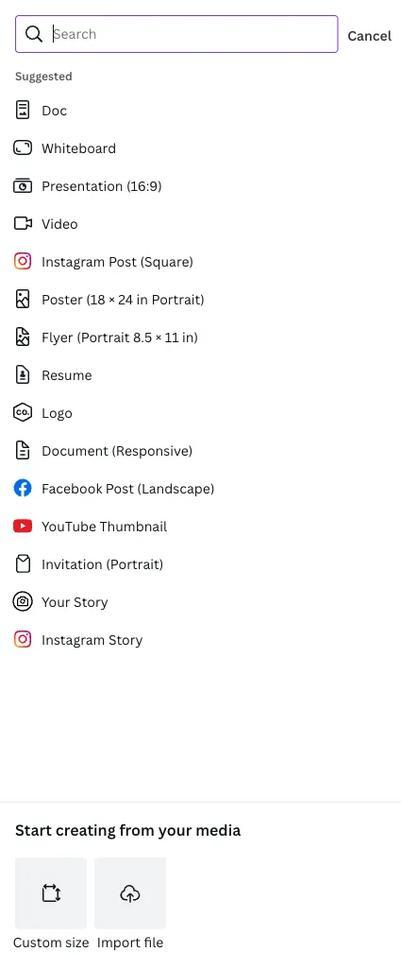 Task type: describe. For each thing, give the bounding box(es) containing it.
upgrade now
[[85, 881, 171, 899]]

facebook
[[42, 479, 103, 497]]

import
[[97, 933, 141, 951]]

logo link
[[0, 393, 402, 431]]

0 horizontal spatial your
[[159, 820, 192, 840]]

ready to get creative for the holidays? let our christmas print collection inspire your next design.
[[23, 207, 358, 277]]

start decorating!
[[38, 304, 147, 322]]

8.5
[[133, 328, 153, 346]]

(portrait
[[77, 328, 130, 346]]

document
[[42, 441, 109, 459]]

suggested
[[15, 68, 73, 83]]

custom
[[13, 933, 62, 951]]

instagram story link
[[0, 620, 402, 658]]

instagram story
[[42, 630, 143, 648]]

canva
[[85, 860, 126, 878]]

poster (18 × 24 in portrait) link
[[0, 280, 402, 318]]

🎁 50% off canva pro for the first 3 months. limited time offer.
[[15, 860, 350, 899]]

home
[[26, 952, 54, 964]]

in)
[[183, 328, 199, 346]]

offer.
[[48, 881, 83, 899]]

flyer (portrait 8.5 × 11 in)
[[42, 328, 199, 346]]

upgrade now button
[[85, 881, 171, 899]]

now
[[144, 881, 171, 899]]

(responsive)
[[112, 441, 193, 459]]

projects button
[[80, 924, 161, 969]]

print
[[100, 232, 136, 252]]

video link
[[0, 204, 402, 242]]

your
[[42, 593, 71, 611]]

from
[[120, 820, 155, 840]]

import file
[[97, 933, 164, 951]]

popular topics
[[15, 785, 153, 811]]

3
[[234, 860, 242, 878]]

document (responsive)
[[42, 441, 193, 459]]

file
[[144, 933, 164, 951]]

🎁
[[15, 860, 28, 878]]

time
[[15, 881, 45, 899]]

pro
[[129, 860, 152, 878]]

holidays?
[[233, 207, 302, 227]]

home button
[[0, 924, 80, 969]]

print!
[[235, 159, 298, 190]]

for inside ready to get creative for the holidays? let our christmas print collection inspire your next design.
[[180, 207, 202, 227]]

decorating!
[[73, 304, 147, 322]]

(square)
[[140, 252, 194, 270]]

facebook post (landscape) link
[[0, 469, 402, 507]]

cancel
[[348, 26, 393, 44]]

facebook post (landscape)
[[42, 479, 215, 497]]

for inside 🎁 50% off canva pro for the first 3 months. limited time offer.
[[155, 860, 175, 878]]

start creating from your media
[[15, 820, 241, 840]]

invitation
[[42, 555, 103, 573]]

start for start decorating!
[[38, 304, 70, 322]]

first
[[203, 860, 231, 878]]

start decorating! link
[[23, 294, 162, 332]]

post for instagram
[[109, 252, 137, 270]]

size
[[66, 933, 89, 951]]

christmas inside ready to get creative for the holidays? let our christmas print collection inspire your next design.
[[23, 232, 97, 252]]

invitation (portrait) link
[[0, 545, 402, 583]]

creating
[[56, 820, 116, 840]]

presentation (16:9)
[[42, 176, 163, 194]]

recommended
[[23, 386, 120, 404]]

get
[[91, 207, 114, 227]]

(16:9)
[[127, 176, 163, 194]]

collection
[[140, 232, 212, 252]]

invitation (portrait)
[[42, 555, 164, 573]]

youtube
[[42, 517, 96, 535]]

story for your story
[[74, 593, 109, 611]]

upgrade
[[85, 881, 142, 899]]

next
[[306, 232, 338, 252]]

our
[[333, 207, 358, 227]]

start for start creating from your media
[[15, 820, 52, 840]]

11
[[165, 328, 179, 346]]

portrait)
[[152, 290, 205, 308]]

months.
[[245, 860, 298, 878]]



Task type: vqa. For each thing, say whether or not it's contained in the screenshot.
THE PERSONAL
no



Task type: locate. For each thing, give the bounding box(es) containing it.
1 vertical spatial story
[[109, 630, 143, 648]]

thumbnail
[[100, 517, 167, 535]]

the inside 🎁 50% off canva pro for the first 3 months. limited time offer.
[[178, 860, 201, 878]]

your right 'from'
[[159, 820, 192, 840]]

post for facebook
[[106, 479, 134, 497]]

1 vertical spatial the
[[178, 860, 201, 878]]

24
[[118, 290, 133, 308]]

0 vertical spatial for
[[180, 207, 202, 227]]

2 instagram from the top
[[42, 630, 105, 648]]

off up get
[[77, 159, 110, 190]]

post down document (responsive)
[[106, 479, 134, 497]]

aesthetic image
[[192, 826, 353, 947]]

design.
[[23, 256, 74, 277]]

(portrait)
[[106, 555, 164, 573]]

1 vertical spatial doc link
[[15, 430, 136, 548]]

1 vertical spatial ×
[[156, 328, 162, 346]]

whiteboard
[[42, 139, 117, 157], [151, 526, 227, 544]]

presentation (16:9) link
[[0, 166, 402, 204]]

your
[[269, 232, 303, 252], [159, 820, 192, 840]]

logo
[[42, 403, 73, 421]]

1 horizontal spatial your
[[269, 232, 303, 252]]

popular
[[15, 785, 89, 811]]

doc link
[[0, 91, 402, 129], [15, 430, 136, 548]]

0 horizontal spatial christmas
[[23, 232, 97, 252]]

1 vertical spatial start
[[15, 820, 52, 840]]

custom size
[[13, 933, 89, 951]]

cancel button
[[339, 15, 402, 53]]

start down popular
[[15, 820, 52, 840]]

start up flyer
[[38, 304, 70, 322]]

1 vertical spatial your
[[159, 820, 192, 840]]

instagram for instagram post (square)
[[42, 252, 105, 270]]

1 instagram from the top
[[42, 252, 105, 270]]

christmas up creative
[[114, 159, 231, 190]]

Search search field
[[53, 16, 327, 52]]

doc down suggested
[[42, 101, 67, 119]]

youtube thumbnail link
[[0, 507, 402, 545]]

inspire
[[216, 232, 266, 252]]

christmas
[[114, 159, 231, 190], [23, 232, 97, 252]]

0 horizontal spatial ×
[[109, 290, 115, 308]]

limited
[[301, 860, 350, 878]]

instagram post (square) link
[[0, 242, 402, 280]]

poster (18 × 24 in portrait)
[[42, 290, 205, 308]]

collections
[[105, 562, 211, 588]]

20%
[[23, 159, 72, 190]]

0 vertical spatial christmas
[[114, 159, 231, 190]]

start
[[38, 304, 70, 322], [15, 820, 52, 840]]

0 vertical spatial off
[[77, 159, 110, 190]]

1 horizontal spatial for
[[180, 207, 202, 227]]

0 horizontal spatial doc
[[15, 526, 41, 544]]

off
[[77, 159, 110, 190], [63, 860, 82, 878]]

0 vertical spatial whiteboard link
[[0, 129, 402, 166]]

instagram down your story
[[42, 630, 105, 648]]

post up poster (18 × 24 in portrait)
[[109, 252, 137, 270]]

flyer
[[42, 328, 73, 346]]

resume link
[[0, 356, 402, 393]]

1 vertical spatial christmas
[[23, 232, 97, 252]]

in
[[137, 290, 148, 308]]

poster
[[42, 290, 83, 308]]

0 vertical spatial doc link
[[0, 91, 402, 129]]

0 vertical spatial doc
[[42, 101, 67, 119]]

small business image
[[15, 826, 177, 947]]

media
[[196, 820, 241, 840]]

instagram for instagram story
[[42, 630, 105, 648]]

20% off christmas print!
[[23, 159, 298, 190]]

story
[[74, 593, 109, 611], [109, 630, 143, 648]]

(18
[[86, 290, 106, 308]]

the
[[205, 207, 230, 227], [178, 860, 201, 878]]

1 horizontal spatial christmas
[[114, 159, 231, 190]]

story for instagram story
[[109, 630, 143, 648]]

0 vertical spatial post
[[109, 252, 137, 270]]

to
[[72, 207, 87, 227]]

0 vertical spatial your
[[269, 232, 303, 252]]

instagram post (square)
[[42, 252, 194, 270]]

document (responsive) link
[[0, 431, 402, 469]]

0 horizontal spatial for
[[155, 860, 175, 878]]

0 vertical spatial story
[[74, 593, 109, 611]]

instagram up poster
[[42, 252, 105, 270]]

the inside ready to get creative for the holidays? let our christmas print collection inspire your next design.
[[205, 207, 230, 227]]

1 vertical spatial post
[[106, 479, 134, 497]]

1 horizontal spatial whiteboard
[[151, 526, 227, 544]]

for up now
[[155, 860, 175, 878]]

your inside ready to get creative for the holidays? let our christmas print collection inspire your next design.
[[269, 232, 303, 252]]

let
[[306, 207, 330, 227]]

0 vertical spatial whiteboard
[[42, 139, 117, 157]]

(landscape)
[[137, 479, 215, 497]]

0 vertical spatial the
[[205, 207, 230, 227]]

0 vertical spatial instagram
[[42, 252, 105, 270]]

your down holidays?
[[269, 232, 303, 252]]

creative
[[118, 207, 177, 227]]

doc image
[[15, 430, 136, 521], [15, 430, 136, 521]]

topics
[[93, 785, 153, 811]]

the left first
[[178, 860, 201, 878]]

1 vertical spatial doc
[[15, 526, 41, 544]]

off up offer.
[[63, 860, 82, 878]]

0 vertical spatial ×
[[109, 290, 115, 308]]

whiteboard image
[[151, 430, 272, 521], [163, 447, 261, 502]]

1 vertical spatial whiteboard
[[151, 526, 227, 544]]

featured collections
[[15, 562, 211, 588]]

1 horizontal spatial the
[[205, 207, 230, 227]]

featured
[[15, 562, 102, 588]]

whiteboard up presentation
[[42, 139, 117, 157]]

doc left youtube
[[15, 526, 41, 544]]

instagram
[[42, 252, 105, 270], [42, 630, 105, 648]]

ready
[[23, 207, 68, 227]]

your story
[[42, 593, 109, 611]]

1 vertical spatial whiteboard link
[[151, 430, 272, 548]]

1 vertical spatial instagram
[[42, 630, 105, 648]]

flyer (portrait 8.5 × 11 in) link
[[0, 318, 402, 356]]

post
[[109, 252, 137, 270], [106, 479, 134, 497]]

× left 11
[[156, 328, 162, 346]]

0 vertical spatial start
[[38, 304, 70, 322]]

0 horizontal spatial whiteboard
[[42, 139, 117, 157]]

1 vertical spatial off
[[63, 860, 82, 878]]

recommended button
[[15, 377, 128, 413]]

× left 24
[[109, 290, 115, 308]]

1 horizontal spatial doc
[[42, 101, 67, 119]]

for up collection
[[180, 207, 202, 227]]

1 horizontal spatial ×
[[156, 328, 162, 346]]

presentation
[[42, 176, 123, 194]]

1 vertical spatial for
[[155, 860, 175, 878]]

christmas up design. at top left
[[23, 232, 97, 252]]

50%
[[31, 860, 60, 878]]

None search field
[[64, 11, 387, 49]]

youtube thumbnail
[[42, 517, 167, 535]]

off inside 🎁 50% off canva pro for the first 3 months. limited time offer.
[[63, 860, 82, 878]]

the up inspire
[[205, 207, 230, 227]]

video
[[42, 214, 78, 232]]

resume
[[42, 366, 92, 384]]

whiteboard up the invitation (portrait) link
[[151, 526, 227, 544]]

0 horizontal spatial the
[[178, 860, 201, 878]]

your story link
[[0, 583, 402, 620]]



